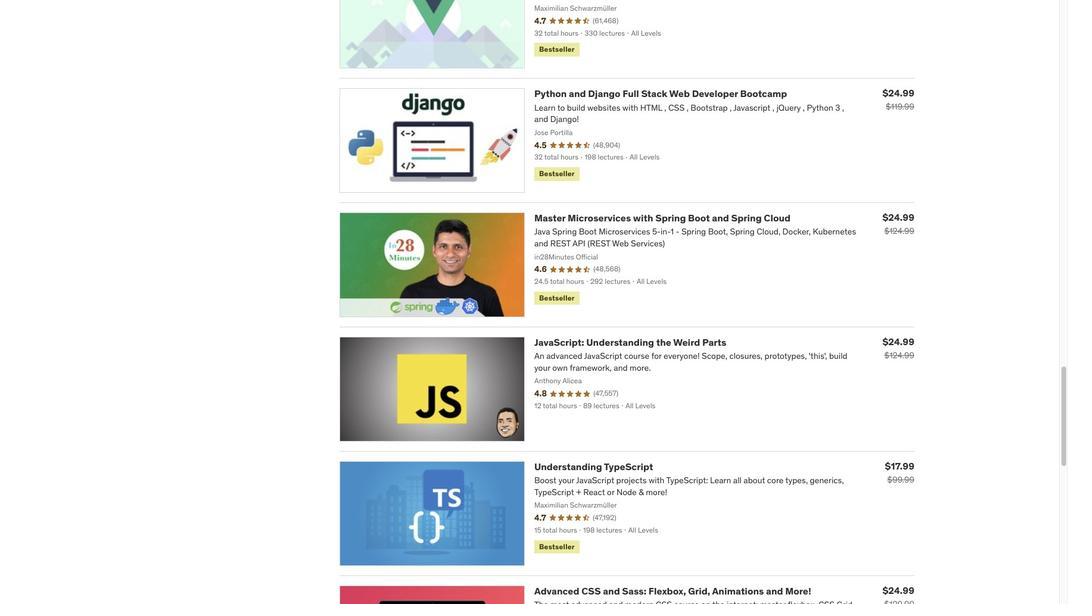 Task type: vqa. For each thing, say whether or not it's contained in the screenshot.
Reviews 34,776
no



Task type: locate. For each thing, give the bounding box(es) containing it.
and
[[569, 88, 586, 100], [712, 212, 729, 224], [603, 586, 620, 597], [766, 586, 783, 597]]

sass:
[[622, 586, 647, 597]]

$119.99
[[886, 102, 915, 112]]

full
[[623, 88, 639, 100]]

4 $24.99 from the top
[[883, 585, 915, 597]]

3 $24.99 from the top
[[883, 336, 915, 348]]

bootcamp
[[740, 88, 787, 100]]

and left django
[[569, 88, 586, 100]]

developer
[[692, 88, 738, 100]]

advanced css and sass: flexbox, grid, animations and more! link
[[535, 586, 811, 597]]

$124.99
[[885, 226, 915, 237], [885, 350, 915, 361]]

$24.99 for master microservices with spring boot and spring cloud
[[883, 212, 915, 224]]

$24.99 $119.99
[[883, 87, 915, 112]]

2 spring from the left
[[731, 212, 762, 224]]

1 vertical spatial $24.99 $124.99
[[883, 336, 915, 361]]

1 horizontal spatial spring
[[731, 212, 762, 224]]

understanding
[[587, 337, 654, 349], [535, 461, 602, 473]]

0 vertical spatial $124.99
[[885, 226, 915, 237]]

0 horizontal spatial spring
[[656, 212, 686, 224]]

$24.99 for javascript: understanding the weird parts
[[883, 336, 915, 348]]

1 $24.99 $124.99 from the top
[[883, 212, 915, 237]]

$24.99 $124.99
[[883, 212, 915, 237], [883, 336, 915, 361]]

0 vertical spatial $24.99 $124.99
[[883, 212, 915, 237]]

1 $124.99 from the top
[[885, 226, 915, 237]]

with
[[633, 212, 653, 224]]

spring right with
[[656, 212, 686, 224]]

and left more!
[[766, 586, 783, 597]]

2 $124.99 from the top
[[885, 350, 915, 361]]

2 $24.99 $124.99 from the top
[[883, 336, 915, 361]]

advanced css and sass: flexbox, grid, animations and more!
[[535, 586, 811, 597]]

flexbox,
[[649, 586, 686, 597]]

2 $24.99 from the top
[[883, 212, 915, 224]]

spring
[[656, 212, 686, 224], [731, 212, 762, 224]]

1 vertical spatial $124.99
[[885, 350, 915, 361]]

python and django full stack web developer bootcamp
[[535, 88, 787, 100]]

animations
[[712, 586, 764, 597]]

javascript: understanding the weird parts link
[[535, 337, 727, 349]]

advanced
[[535, 586, 580, 597]]

spring left cloud at the right of the page
[[731, 212, 762, 224]]

0 vertical spatial understanding
[[587, 337, 654, 349]]

$24.99
[[883, 87, 915, 99], [883, 212, 915, 224], [883, 336, 915, 348], [883, 585, 915, 597]]

1 $24.99 from the top
[[883, 87, 915, 99]]

understanding typescript link
[[535, 461, 653, 473]]

css
[[582, 586, 601, 597]]



Task type: describe. For each thing, give the bounding box(es) containing it.
grid,
[[688, 586, 711, 597]]

web
[[670, 88, 690, 100]]

$99.99
[[888, 475, 915, 486]]

$24.99 $124.99 for master microservices with spring boot and spring cloud
[[883, 212, 915, 237]]

$24.99 $124.99 for javascript: understanding the weird parts
[[883, 336, 915, 361]]

understanding typescript
[[535, 461, 653, 473]]

boot
[[688, 212, 710, 224]]

stack
[[641, 88, 668, 100]]

$17.99 $99.99
[[885, 461, 915, 486]]

python
[[535, 88, 567, 100]]

javascript: understanding the weird parts
[[535, 337, 727, 349]]

javascript:
[[535, 337, 584, 349]]

cloud
[[764, 212, 791, 224]]

1 spring from the left
[[656, 212, 686, 224]]

and right css
[[603, 586, 620, 597]]

master microservices with spring boot and spring cloud link
[[535, 212, 791, 224]]

master
[[535, 212, 566, 224]]

1 vertical spatial understanding
[[535, 461, 602, 473]]

master microservices with spring boot and spring cloud
[[535, 212, 791, 224]]

more!
[[785, 586, 811, 597]]

weird
[[673, 337, 700, 349]]

$24.99 for python and django full stack web developer bootcamp
[[883, 87, 915, 99]]

python and django full stack web developer bootcamp link
[[535, 88, 787, 100]]

typescript
[[604, 461, 653, 473]]

$17.99
[[885, 461, 915, 472]]

the
[[656, 337, 672, 349]]

$124.99 for master microservices with spring boot and spring cloud
[[885, 226, 915, 237]]

microservices
[[568, 212, 631, 224]]

$124.99 for javascript: understanding the weird parts
[[885, 350, 915, 361]]

and right boot
[[712, 212, 729, 224]]

django
[[588, 88, 621, 100]]

parts
[[702, 337, 727, 349]]



